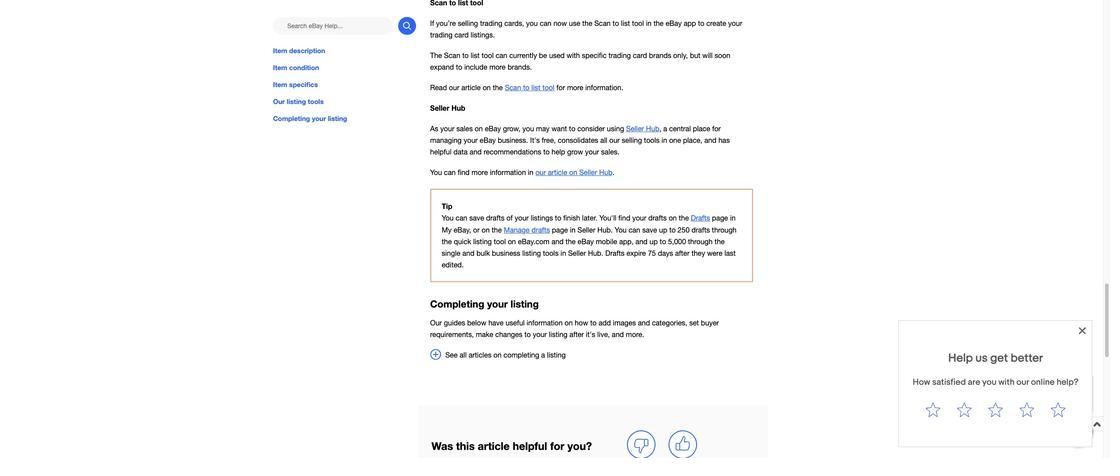 Task type: describe. For each thing, give the bounding box(es) containing it.
seller down later. on the right of page
[[578, 226, 595, 234]]

ebay.com
[[518, 238, 550, 246]]

my
[[442, 226, 452, 234]]

page in my ebay, or on the
[[442, 214, 736, 234]]

and right 'data'
[[470, 148, 482, 156]]

0 vertical spatial hub.
[[597, 226, 613, 234]]

our inside get the help you need from our automated assistant, or contact an agent.
[[986, 391, 995, 398]]

on down include
[[483, 84, 491, 92]]

specifics
[[289, 80, 318, 89]]

used
[[549, 51, 565, 59]]

Search eBay Help... text field
[[273, 17, 393, 35]]

to right the want
[[569, 125, 575, 133]]

using
[[607, 125, 624, 133]]

survey
[[940, 421, 969, 432]]

our right "read"
[[449, 84, 459, 92]]

to right app
[[698, 19, 704, 27]]

seller hub link
[[626, 125, 659, 133]]

to inside , a central place for managing your ebay business. it's free, consolidates all our selling tools in one place, and has helpful data and recommendations to help grow your sales.
[[543, 148, 550, 156]]

listing inside dropdown button
[[547, 351, 566, 359]]

our for our listing tools
[[273, 97, 285, 106]]

to up include
[[462, 51, 469, 59]]

0 vertical spatial completing your listing
[[273, 114, 347, 123]]

was
[[432, 440, 453, 453]]

your down our listing tools
[[312, 114, 326, 123]]

1 vertical spatial hub
[[646, 125, 659, 133]]

2 vertical spatial hub
[[599, 169, 613, 177]]

drafts inside tip you can save drafts of your listings to finish later. you'll find your drafts on the drafts
[[691, 214, 710, 222]]

you can find more information in our article on seller hub .
[[430, 169, 615, 177]]

be
[[539, 51, 547, 59]]

your up managing
[[440, 125, 454, 133]]

categories,
[[652, 319, 687, 327]]

have
[[488, 319, 504, 327]]

,
[[659, 125, 661, 133]]

make
[[476, 331, 493, 339]]

an
[[1023, 400, 1030, 407]]

get the help you need from our automated assistant, or contact an agent.
[[986, 382, 1063, 407]]

250
[[678, 226, 690, 234]]

can inside the scan to list tool can currently be used with specific trading card brands only, but will soon expand to include more brands.
[[496, 51, 507, 59]]

your inside our guides below have useful information on how to add images and categories, set buyer requirements, make changes to your listing after it's live, and more.
[[533, 331, 547, 339]]

listing down item specifics
[[287, 97, 306, 106]]

set
[[689, 319, 699, 327]]

business
[[492, 249, 520, 257]]

currently
[[509, 51, 537, 59]]

sales
[[456, 125, 473, 133]]

all inside , a central place for managing your ebay business. it's free, consolidates all our selling tools in one place, and has helpful data and recommendations to help grow your sales.
[[600, 136, 607, 144]]

item description
[[273, 46, 325, 55]]

card inside the scan to list tool can currently be used with specific trading card brands only, but will soon expand to include more brands.
[[633, 51, 647, 59]]

from
[[1050, 382, 1063, 389]]

more.
[[626, 331, 644, 339]]

business.
[[498, 136, 528, 144]]

this
[[456, 440, 475, 453]]

selling inside if you're selling trading cards, you can now use the scan to list tool in the ebay app to create your trading card listings.
[[458, 19, 478, 27]]

1 horizontal spatial scan
[[505, 84, 521, 92]]

manage drafts link
[[504, 226, 550, 234]]

may
[[536, 125, 550, 133]]

survey link!
[[940, 421, 993, 432]]

one
[[669, 136, 681, 144]]

our down it's
[[535, 169, 546, 177]]

the down my
[[442, 238, 452, 246]]

on down grow
[[569, 169, 577, 177]]

information inside our guides below have useful information on how to add images and categories, set buyer requirements, make changes to your listing after it's live, and more.
[[527, 319, 563, 327]]

images
[[613, 319, 636, 327]]

drafts left of
[[486, 214, 505, 222]]

help inside get the help you need from our automated assistant, or contact an agent.
[[1009, 382, 1020, 389]]

drafts down listings
[[532, 226, 550, 234]]

.
[[613, 169, 615, 177]]

include
[[464, 63, 487, 71]]

you inside get the help you need from our automated assistant, or contact an agent.
[[1022, 382, 1032, 389]]

ebay,
[[454, 226, 471, 234]]

scan to list tool link
[[505, 84, 555, 92]]

days
[[658, 249, 673, 257]]

listings.
[[471, 31, 495, 39]]

edited.
[[442, 261, 464, 269]]

place,
[[683, 136, 702, 144]]

0 vertical spatial find
[[458, 169, 470, 177]]

0 vertical spatial tools
[[308, 97, 323, 106]]

tip
[[442, 202, 452, 211]]

but
[[690, 51, 700, 59]]

drafts link
[[691, 214, 710, 222]]

card inside if you're selling trading cards, you can now use the scan to list tool in the ebay app to create your trading card listings.
[[455, 31, 469, 39]]

our guides below have useful information on how to add images and categories, set buyer requirements, make changes to your listing after it's live, and more.
[[430, 319, 719, 339]]

listing down ebay.com
[[522, 249, 541, 257]]

read
[[430, 84, 447, 92]]

0 horizontal spatial trading
[[430, 31, 453, 39]]

1 horizontal spatial up
[[659, 226, 667, 234]]

, a central place for managing your ebay business. it's free, consolidates all our selling tools in one place, and has helpful data and recommendations to help grow your sales.
[[430, 125, 730, 156]]

0 horizontal spatial more
[[472, 169, 488, 177]]

1 horizontal spatial completing
[[430, 298, 484, 310]]

drafts up 75
[[648, 214, 667, 222]]

for for managing
[[712, 125, 721, 133]]

help inside , a central place for managing your ebay business. it's free, consolidates all our selling tools in one place, and has helpful data and recommendations to help grow your sales.
[[552, 148, 565, 156]]

your up have
[[487, 298, 508, 310]]

more inside the scan to list tool can currently be used with specific trading card brands only, but will soon expand to include more brands.
[[489, 63, 506, 71]]

drafts inside 'page in seller hub. you can save up to 250 drafts through the quick listing tool on ebay.com and the ebay mobile app, and up to 5,000 through the single and bulk business listing tools in seller hub. drafts expire 75 days after they were last edited.'
[[605, 249, 625, 257]]

can down 'data'
[[444, 169, 456, 177]]

list inside if you're selling trading cards, you can now use the scan to list tool in the ebay app to create your trading card listings.
[[621, 19, 630, 27]]

link!
[[972, 421, 993, 432]]

as your sales on ebay grow, you may want to consider using seller hub
[[430, 125, 659, 133]]

0 vertical spatial trading
[[480, 19, 502, 27]]

item for item condition
[[273, 63, 287, 72]]

1 vertical spatial hub.
[[588, 249, 603, 257]]

as
[[430, 125, 438, 133]]

on inside 'page in seller hub. you can save up to 250 drafts through the quick listing tool on ebay.com and the ebay mobile app, and up to 5,000 through the single and bulk business listing tools in seller hub. drafts expire 75 days after they were last edited.'
[[508, 238, 516, 246]]

they
[[692, 249, 705, 257]]

listing inside our guides below have useful information on how to add images and categories, set buyer requirements, make changes to your listing after it's live, and more.
[[549, 331, 568, 339]]

the up the were
[[715, 238, 725, 246]]

and down images
[[612, 331, 624, 339]]

item specifics link
[[273, 80, 416, 89]]

listing up bulk
[[473, 238, 492, 246]]

quick
[[454, 238, 471, 246]]

and left has
[[704, 136, 717, 144]]

manage drafts
[[504, 226, 550, 234]]

last
[[725, 249, 736, 257]]

scan inside the scan to list tool can currently be used with specific trading card brands only, but will soon expand to include more brands.
[[444, 51, 460, 59]]

finish
[[563, 214, 580, 222]]

get
[[986, 382, 996, 389]]

you'll
[[599, 214, 616, 222]]

a inside , a central place for managing your ebay business. it's free, consolidates all our selling tools in one place, and has helpful data and recommendations to help grow your sales.
[[663, 125, 667, 133]]

all inside dropdown button
[[460, 351, 467, 359]]

now
[[553, 19, 567, 27]]

seller down grow
[[579, 169, 597, 177]]

on right sales
[[475, 125, 483, 133]]

below
[[467, 319, 486, 327]]

0 vertical spatial completing
[[273, 114, 310, 123]]

and right ebay.com
[[552, 238, 564, 246]]

of
[[507, 214, 513, 222]]

listing up useful
[[511, 298, 539, 310]]

get the help you need from our automated assistant, or contact an agent. tooltip
[[982, 381, 1067, 408]]

save inside 'page in seller hub. you can save up to 250 drafts through the quick listing tool on ebay.com and the ebay mobile app, and up to 5,000 through the single and bulk business listing tools in seller hub. drafts expire 75 days after they were last edited.'
[[642, 226, 657, 234]]

were
[[707, 249, 723, 257]]

it's
[[530, 136, 540, 144]]

to left 250
[[669, 226, 676, 234]]

can inside tip you can save drafts of your listings to finish later. you'll find your drafts on the drafts
[[456, 214, 467, 222]]

single
[[442, 249, 460, 257]]

to left add
[[590, 319, 597, 327]]

seller hub
[[430, 104, 465, 112]]

sales.
[[601, 148, 620, 156]]

see all articles on completing a listing
[[445, 351, 566, 359]]

our article on seller hub link
[[535, 169, 613, 177]]

with
[[567, 51, 580, 59]]

later.
[[582, 214, 597, 222]]

tools inside 'page in seller hub. you can save up to 250 drafts through the quick listing tool on ebay.com and the ebay mobile app, and up to 5,000 through the single and bulk business listing tools in seller hub. drafts expire 75 days after they were last edited.'
[[543, 249, 559, 257]]

information.
[[585, 84, 623, 92]]

app
[[684, 19, 696, 27]]

will
[[702, 51, 713, 59]]

was this article helpful for you?
[[432, 440, 592, 453]]

the left app
[[654, 19, 664, 27]]

guides
[[444, 319, 465, 327]]

75
[[648, 249, 656, 257]]

1 vertical spatial helpful
[[513, 440, 547, 453]]

or inside get the help you need from our automated assistant, or contact an agent.
[[1057, 391, 1063, 398]]

after inside 'page in seller hub. you can save up to 250 drafts through the quick listing tool on ebay.com and the ebay mobile app, and up to 5,000 through the single and bulk business listing tools in seller hub. drafts expire 75 days after they were last edited.'
[[675, 249, 690, 257]]

manage
[[504, 226, 530, 234]]

how
[[575, 319, 588, 327]]

our for our guides below have useful information on how to add images and categories, set buyer requirements, make changes to your listing after it's live, and more.
[[430, 319, 442, 327]]



Task type: vqa. For each thing, say whether or not it's contained in the screenshot.


Task type: locate. For each thing, give the bounding box(es) containing it.
in inside , a central place for managing your ebay business. it's free, consolidates all our selling tools in one place, and has helpful data and recommendations to help grow your sales.
[[662, 136, 667, 144]]

articles
[[469, 351, 492, 359]]

article for on
[[461, 84, 481, 92]]

article right this
[[478, 440, 510, 453]]

want
[[552, 125, 567, 133]]

condition
[[289, 63, 319, 72]]

selling up listings.
[[458, 19, 478, 27]]

0 vertical spatial list
[[621, 19, 630, 27]]

buyer
[[701, 319, 719, 327]]

0 vertical spatial selling
[[458, 19, 478, 27]]

item description link
[[273, 46, 416, 55]]

can up ebay,
[[456, 214, 467, 222]]

seller down the page in my ebay, or on the
[[568, 249, 586, 257]]

save inside tip you can save drafts of your listings to finish later. you'll find your drafts on the drafts
[[469, 214, 484, 222]]

and up expire
[[636, 238, 648, 246]]

tool inside 'page in seller hub. you can save up to 250 drafts through the quick listing tool on ebay.com and the ebay mobile app, and up to 5,000 through the single and bulk business listing tools in seller hub. drafts expire 75 days after they were last edited.'
[[494, 238, 506, 246]]

up
[[659, 226, 667, 234], [650, 238, 658, 246]]

our left guides
[[430, 319, 442, 327]]

0 vertical spatial for
[[557, 84, 565, 92]]

a right completing on the bottom of page
[[541, 351, 545, 359]]

1 vertical spatial more
[[567, 84, 583, 92]]

ebay inside 'page in seller hub. you can save up to 250 drafts through the quick listing tool on ebay.com and the ebay mobile app, and up to 5,000 through the single and bulk business listing tools in seller hub. drafts expire 75 days after they were last edited.'
[[578, 238, 594, 246]]

hub up sales
[[451, 104, 465, 112]]

0 vertical spatial helpful
[[430, 148, 451, 156]]

data
[[453, 148, 468, 156]]

1 vertical spatial information
[[527, 319, 563, 327]]

consolidates
[[558, 136, 598, 144]]

all up the sales.
[[600, 136, 607, 144]]

through up they at the right bottom of the page
[[688, 238, 713, 246]]

a right ,
[[663, 125, 667, 133]]

card down you're at the left top
[[455, 31, 469, 39]]

0 horizontal spatial up
[[650, 238, 658, 246]]

completing your listing down our listing tools
[[273, 114, 347, 123]]

drafts down mobile
[[605, 249, 625, 257]]

the left scan to list tool link
[[493, 84, 503, 92]]

2 vertical spatial for
[[550, 440, 565, 453]]

hub.
[[597, 226, 613, 234], [588, 249, 603, 257]]

more down the scan to list tool can currently be used with specific trading card brands only, but will soon expand to include more brands.
[[567, 84, 583, 92]]

the right use
[[582, 19, 592, 27]]

ebay inside , a central place for managing your ebay business. it's free, consolidates all our selling tools in one place, and has helpful data and recommendations to help grow your sales.
[[480, 136, 496, 144]]

to left include
[[456, 63, 462, 71]]

need
[[1034, 382, 1048, 389]]

1 vertical spatial save
[[642, 226, 657, 234]]

specific
[[582, 51, 607, 59]]

completing your listing link
[[273, 114, 416, 123]]

listings
[[531, 214, 553, 222]]

2 horizontal spatial trading
[[609, 51, 631, 59]]

tool
[[632, 19, 644, 27], [482, 51, 494, 59], [542, 84, 555, 92], [494, 238, 506, 246]]

more right include
[[489, 63, 506, 71]]

scan inside if you're selling trading cards, you can now use the scan to list tool in the ebay app to create your trading card listings.
[[594, 19, 611, 27]]

you inside if you're selling trading cards, you can now use the scan to list tool in the ebay app to create your trading card listings.
[[526, 19, 538, 27]]

our listing tools link
[[273, 97, 416, 106]]

drafts
[[691, 214, 710, 222], [605, 249, 625, 257]]

for right scan to list tool link
[[557, 84, 565, 92]]

to down the brands.
[[523, 84, 529, 92]]

1 vertical spatial completing your listing
[[430, 298, 539, 310]]

1 vertical spatial all
[[460, 351, 467, 359]]

the scan to list tool can currently be used with specific trading card brands only, but will soon expand to include more brands.
[[430, 51, 730, 71]]

your down sales
[[464, 136, 478, 144]]

tools down specifics
[[308, 97, 323, 106]]

1 vertical spatial you
[[522, 125, 534, 133]]

1 vertical spatial or
[[1057, 391, 1063, 398]]

1 horizontal spatial a
[[663, 125, 667, 133]]

1 horizontal spatial list
[[531, 84, 540, 92]]

useful
[[506, 319, 525, 327]]

in inside if you're selling trading cards, you can now use the scan to list tool in the ebay app to create your trading card listings.
[[646, 19, 652, 27]]

1 horizontal spatial save
[[642, 226, 657, 234]]

ebay down the page in my ebay, or on the
[[578, 238, 594, 246]]

0 horizontal spatial drafts
[[605, 249, 625, 257]]

our
[[449, 84, 459, 92], [609, 136, 620, 144], [535, 169, 546, 177], [986, 391, 995, 398]]

1 vertical spatial our
[[430, 319, 442, 327]]

1 vertical spatial through
[[688, 238, 713, 246]]

0 horizontal spatial information
[[490, 169, 526, 177]]

ebay left business.
[[480, 136, 496, 144]]

1 horizontal spatial completing your listing
[[430, 298, 539, 310]]

the left manage
[[492, 226, 502, 234]]

page in seller hub. you can save up to 250 drafts through the quick listing tool on ebay.com and the ebay mobile app, and up to 5,000 through the single and bulk business listing tools in seller hub. drafts expire 75 days after they were last edited.
[[442, 226, 737, 269]]

if
[[430, 19, 434, 27]]

ebay inside if you're selling trading cards, you can now use the scan to list tool in the ebay app to create your trading card listings.
[[666, 19, 682, 27]]

trading down you're at the left top
[[430, 31, 453, 39]]

1 item from the top
[[273, 46, 287, 55]]

or
[[473, 226, 480, 234], [1057, 391, 1063, 398]]

the inside get the help you need from our automated assistant, or contact an agent.
[[998, 382, 1007, 389]]

to right use
[[613, 19, 619, 27]]

drafts inside 'page in seller hub. you can save up to 250 drafts through the quick listing tool on ebay.com and the ebay mobile app, and up to 5,000 through the single and bulk business listing tools in seller hub. drafts expire 75 days after they were last edited.'
[[692, 226, 710, 234]]

0 horizontal spatial or
[[473, 226, 480, 234]]

1 vertical spatial for
[[712, 125, 721, 133]]

0 vertical spatial all
[[600, 136, 607, 144]]

our down item specifics
[[273, 97, 285, 106]]

the
[[582, 19, 592, 27], [654, 19, 664, 27], [493, 84, 503, 92], [679, 214, 689, 222], [492, 226, 502, 234], [442, 238, 452, 246], [566, 238, 576, 246], [715, 238, 725, 246], [998, 382, 1007, 389]]

0 horizontal spatial selling
[[458, 19, 478, 27]]

you
[[430, 169, 442, 177], [442, 214, 454, 222], [615, 226, 627, 234]]

1 horizontal spatial after
[[675, 249, 690, 257]]

0 horizontal spatial save
[[469, 214, 484, 222]]

2 item from the top
[[273, 63, 287, 72]]

page right drafts link at the top
[[712, 214, 728, 222]]

0 vertical spatial help
[[552, 148, 565, 156]]

tools down ebay.com
[[543, 249, 559, 257]]

trading up listings.
[[480, 19, 502, 27]]

you up app,
[[615, 226, 627, 234]]

recommendations
[[484, 148, 541, 156]]

on right ebay,
[[482, 226, 490, 234]]

after inside our guides below have useful information on how to add images and categories, set buyer requirements, make changes to your listing after it's live, and more.
[[570, 331, 584, 339]]

ebay left app
[[666, 19, 682, 27]]

hub. down mobile
[[588, 249, 603, 257]]

hub down the sales.
[[599, 169, 613, 177]]

managing
[[430, 136, 462, 144]]

listing down our guides below have useful information on how to add images and categories, set buyer requirements, make changes to your listing after it's live, and more. on the bottom of the page
[[547, 351, 566, 359]]

a inside the see all articles on completing a listing dropdown button
[[541, 351, 545, 359]]

tool inside if you're selling trading cards, you can now use the scan to list tool in the ebay app to create your trading card listings.
[[632, 19, 644, 27]]

1 horizontal spatial or
[[1057, 391, 1063, 398]]

or inside the page in my ebay, or on the
[[473, 226, 480, 234]]

2 vertical spatial you
[[1022, 382, 1032, 389]]

trading inside the scan to list tool can currently be used with specific trading card brands only, but will soon expand to include more brands.
[[609, 51, 631, 59]]

listing left it's
[[549, 331, 568, 339]]

2 vertical spatial list
[[531, 84, 540, 92]]

0 horizontal spatial scan
[[444, 51, 460, 59]]

1 vertical spatial item
[[273, 63, 287, 72]]

0 vertical spatial or
[[473, 226, 480, 234]]

information
[[490, 169, 526, 177], [527, 319, 563, 327]]

0 vertical spatial hub
[[451, 104, 465, 112]]

the down finish
[[566, 238, 576, 246]]

1 horizontal spatial drafts
[[691, 214, 710, 222]]

scan down the brands.
[[505, 84, 521, 92]]

find right you'll
[[618, 214, 630, 222]]

0 vertical spatial a
[[663, 125, 667, 133]]

2 vertical spatial you
[[615, 226, 627, 234]]

1 horizontal spatial page
[[712, 214, 728, 222]]

your inside if you're selling trading cards, you can now use the scan to list tool in the ebay app to create your trading card listings.
[[728, 19, 742, 27]]

you left need
[[1022, 382, 1032, 389]]

item up "item condition"
[[273, 46, 287, 55]]

0 vertical spatial drafts
[[691, 214, 710, 222]]

item down "item condition"
[[273, 80, 287, 89]]

0 vertical spatial card
[[455, 31, 469, 39]]

1 horizontal spatial selling
[[622, 136, 642, 144]]

1 horizontal spatial more
[[489, 63, 506, 71]]

and
[[704, 136, 717, 144], [470, 148, 482, 156], [552, 238, 564, 246], [636, 238, 648, 246], [462, 249, 474, 257], [638, 319, 650, 327], [612, 331, 624, 339]]

you inside 'page in seller hub. you can save up to 250 drafts through the quick listing tool on ebay.com and the ebay mobile app, and up to 5,000 through the single and bulk business listing tools in seller hub. drafts expire 75 days after they were last edited.'
[[615, 226, 627, 234]]

1 horizontal spatial information
[[527, 319, 563, 327]]

grow
[[567, 148, 583, 156]]

2 horizontal spatial more
[[567, 84, 583, 92]]

on inside dropdown button
[[494, 351, 502, 359]]

1 vertical spatial tools
[[644, 136, 660, 144]]

can up app,
[[629, 226, 640, 234]]

you inside tip you can save drafts of your listings to finish later. you'll find your drafts on the drafts
[[442, 214, 454, 222]]

selling inside , a central place for managing your ebay business. it's free, consolidates all our selling tools in one place, and has helpful data and recommendations to help grow your sales.
[[622, 136, 642, 144]]

seller right using
[[626, 125, 644, 133]]

can
[[540, 19, 551, 27], [496, 51, 507, 59], [444, 169, 456, 177], [456, 214, 467, 222], [629, 226, 640, 234]]

up up 75
[[650, 238, 658, 246]]

our
[[273, 97, 285, 106], [430, 319, 442, 327]]

1 vertical spatial after
[[570, 331, 584, 339]]

to left finish
[[555, 214, 561, 222]]

0 vertical spatial up
[[659, 226, 667, 234]]

on inside the page in my ebay, or on the
[[482, 226, 490, 234]]

save up 75
[[642, 226, 657, 234]]

2 vertical spatial scan
[[505, 84, 521, 92]]

0 vertical spatial information
[[490, 169, 526, 177]]

drafts down drafts link at the top
[[692, 226, 710, 234]]

0 vertical spatial you
[[430, 169, 442, 177]]

after down 'how' at the right
[[570, 331, 584, 339]]

cards,
[[504, 19, 524, 27]]

you up it's
[[522, 125, 534, 133]]

0 horizontal spatial helpful
[[430, 148, 451, 156]]

our down using
[[609, 136, 620, 144]]

or right ebay,
[[473, 226, 480, 234]]

completing
[[504, 351, 539, 359]]

article for helpful
[[478, 440, 510, 453]]

expire
[[627, 249, 646, 257]]

2 vertical spatial article
[[478, 440, 510, 453]]

1 horizontal spatial hub
[[599, 169, 613, 177]]

1 vertical spatial a
[[541, 351, 545, 359]]

page down finish
[[552, 226, 568, 234]]

article
[[461, 84, 481, 92], [548, 169, 567, 177], [478, 440, 510, 453]]

completing
[[273, 114, 310, 123], [430, 298, 484, 310]]

the inside tip you can save drafts of your listings to finish later. you'll find your drafts on the drafts
[[679, 214, 689, 222]]

has
[[718, 136, 730, 144]]

1 vertical spatial scan
[[444, 51, 460, 59]]

brands
[[649, 51, 671, 59]]

for up has
[[712, 125, 721, 133]]

1 vertical spatial card
[[633, 51, 647, 59]]

requirements,
[[430, 331, 474, 339]]

1 vertical spatial help
[[1009, 382, 1020, 389]]

seller down "read"
[[430, 104, 449, 112]]

page
[[712, 214, 728, 222], [552, 226, 568, 234]]

expand
[[430, 63, 454, 71]]

ebay
[[666, 19, 682, 27], [485, 125, 501, 133], [480, 136, 496, 144], [578, 238, 594, 246]]

you up my
[[442, 214, 454, 222]]

1 vertical spatial drafts
[[605, 249, 625, 257]]

free,
[[542, 136, 556, 144]]

to up days
[[660, 238, 666, 246]]

on inside our guides below have useful information on how to add images and categories, set buyer requirements, make changes to your listing after it's live, and more.
[[565, 319, 573, 327]]

1 horizontal spatial all
[[600, 136, 607, 144]]

automated
[[997, 391, 1027, 398]]

0 horizontal spatial hub
[[451, 104, 465, 112]]

help
[[552, 148, 565, 156], [1009, 382, 1020, 389]]

0 horizontal spatial help
[[552, 148, 565, 156]]

help up the automated
[[1009, 382, 1020, 389]]

list inside the scan to list tool can currently be used with specific trading card brands only, but will soon expand to include more brands.
[[471, 51, 480, 59]]

changes
[[495, 331, 522, 339]]

you down managing
[[430, 169, 442, 177]]

1 vertical spatial find
[[618, 214, 630, 222]]

1 vertical spatial list
[[471, 51, 480, 59]]

0 horizontal spatial all
[[460, 351, 467, 359]]

bulk
[[476, 249, 490, 257]]

card left brands at the right top of page
[[633, 51, 647, 59]]

page for page in my ebay, or on the
[[712, 214, 728, 222]]

helpful inside , a central place for managing your ebay business. it's free, consolidates all our selling tools in one place, and has helpful data and recommendations to help grow your sales.
[[430, 148, 451, 156]]

to down useful
[[524, 331, 531, 339]]

1 horizontal spatial help
[[1009, 382, 1020, 389]]

listing
[[287, 97, 306, 106], [328, 114, 347, 123], [473, 238, 492, 246], [522, 249, 541, 257], [511, 298, 539, 310], [549, 331, 568, 339], [547, 351, 566, 359]]

it's
[[586, 331, 595, 339]]

page inside 'page in seller hub. you can save up to 250 drafts through the quick listing tool on ebay.com and the ebay mobile app, and up to 5,000 through the single and bulk business listing tools in seller hub. drafts expire 75 days after they were last edited.'
[[552, 226, 568, 234]]

find down 'data'
[[458, 169, 470, 177]]

our inside our guides below have useful information on how to add images and categories, set buyer requirements, make changes to your listing after it's live, and more.
[[430, 319, 442, 327]]

0 vertical spatial scan
[[594, 19, 611, 27]]

1 vertical spatial selling
[[622, 136, 642, 144]]

find inside tip you can save drafts of your listings to finish later. you'll find your drafts on the drafts
[[618, 214, 630, 222]]

and down quick
[[462, 249, 474, 257]]

only,
[[673, 51, 688, 59]]

1 vertical spatial article
[[548, 169, 567, 177]]

our listing tools
[[273, 97, 323, 106]]

can inside 'page in seller hub. you can save up to 250 drafts through the quick listing tool on ebay.com and the ebay mobile app, and up to 5,000 through the single and bulk business listing tools in seller hub. drafts expire 75 days after they were last edited.'
[[629, 226, 640, 234]]

hub. up mobile
[[597, 226, 613, 234]]

save up ebay,
[[469, 214, 484, 222]]

information right useful
[[527, 319, 563, 327]]

can inside if you're selling trading cards, you can now use the scan to list tool in the ebay app to create your trading card listings.
[[540, 19, 551, 27]]

your right of
[[515, 214, 529, 222]]

for inside , a central place for managing your ebay business. it's free, consolidates all our selling tools in one place, and has helpful data and recommendations to help grow your sales.
[[712, 125, 721, 133]]

2 horizontal spatial list
[[621, 19, 630, 27]]

hub
[[451, 104, 465, 112], [646, 125, 659, 133], [599, 169, 613, 177]]

tools inside , a central place for managing your ebay business. it's free, consolidates all our selling tools in one place, and has helpful data and recommendations to help grow your sales.
[[644, 136, 660, 144]]

you right cards,
[[526, 19, 538, 27]]

item condition link
[[273, 63, 416, 72]]

5,000
[[668, 238, 686, 246]]

you?
[[568, 440, 592, 453]]

the inside the page in my ebay, or on the
[[492, 226, 502, 234]]

on up 5,000
[[669, 214, 677, 222]]

for for you?
[[550, 440, 565, 453]]

completing up guides
[[430, 298, 484, 310]]

item specifics
[[273, 80, 318, 89]]

0 vertical spatial more
[[489, 63, 506, 71]]

0 vertical spatial page
[[712, 214, 728, 222]]

drafts up they at the right bottom of the page
[[691, 214, 710, 222]]

ebay left 'grow,'
[[485, 125, 501, 133]]

1 horizontal spatial tools
[[543, 249, 559, 257]]

listing down the our listing tools link
[[328, 114, 347, 123]]

consider
[[577, 125, 605, 133]]

your right grow
[[585, 148, 599, 156]]

scan up expand
[[444, 51, 460, 59]]

and up "more."
[[638, 319, 650, 327]]

0 horizontal spatial tools
[[308, 97, 323, 106]]

2 horizontal spatial tools
[[644, 136, 660, 144]]

0 vertical spatial save
[[469, 214, 484, 222]]

app,
[[619, 238, 634, 246]]

0 vertical spatial our
[[273, 97, 285, 106]]

the right 'get'
[[998, 382, 1007, 389]]

your up app,
[[632, 214, 646, 222]]

1 vertical spatial page
[[552, 226, 568, 234]]

completing your listing up the below
[[430, 298, 539, 310]]

in inside the page in my ebay, or on the
[[730, 214, 736, 222]]

0 horizontal spatial completing your listing
[[273, 114, 347, 123]]

read our article on the scan to list tool for more information.
[[430, 84, 623, 92]]

assistant,
[[1029, 391, 1055, 398]]

item up item specifics
[[273, 63, 287, 72]]

2 vertical spatial more
[[472, 169, 488, 177]]

2 vertical spatial tools
[[543, 249, 559, 257]]

on inside tip you can save drafts of your listings to finish later. you'll find your drafts on the drafts
[[669, 214, 677, 222]]

agent.
[[1031, 400, 1049, 407]]

brands.
[[508, 63, 532, 71]]

scan right use
[[594, 19, 611, 27]]

tools
[[308, 97, 323, 106], [644, 136, 660, 144], [543, 249, 559, 257]]

0 vertical spatial you
[[526, 19, 538, 27]]

item for item description
[[273, 46, 287, 55]]

1 horizontal spatial helpful
[[513, 440, 547, 453]]

page for page in seller hub. you can save up to 250 drafts through the quick listing tool on ebay.com and the ebay mobile app, and up to 5,000 through the single and bulk business listing tools in seller hub. drafts expire 75 days after they were last edited.
[[552, 226, 568, 234]]

trading right "specific"
[[609, 51, 631, 59]]

page inside the page in my ebay, or on the
[[712, 214, 728, 222]]

if you're selling trading cards, you can now use the scan to list tool in the ebay app to create your trading card listings.
[[430, 19, 742, 39]]

live,
[[597, 331, 610, 339]]

2 vertical spatial item
[[273, 80, 287, 89]]

0 horizontal spatial find
[[458, 169, 470, 177]]

3 item from the top
[[273, 80, 287, 89]]

all
[[600, 136, 607, 144], [460, 351, 467, 359]]

2 horizontal spatial hub
[[646, 125, 659, 133]]

0 horizontal spatial after
[[570, 331, 584, 339]]

1 horizontal spatial trading
[[480, 19, 502, 27]]

2 horizontal spatial scan
[[594, 19, 611, 27]]

more down recommendations
[[472, 169, 488, 177]]

our inside , a central place for managing your ebay business. it's free, consolidates all our selling tools in one place, and has helpful data and recommendations to help grow your sales.
[[609, 136, 620, 144]]

0 vertical spatial through
[[712, 226, 737, 234]]

to inside tip you can save drafts of your listings to finish later. you'll find your drafts on the drafts
[[555, 214, 561, 222]]

your
[[728, 19, 742, 27], [312, 114, 326, 123], [440, 125, 454, 133], [464, 136, 478, 144], [585, 148, 599, 156], [515, 214, 529, 222], [632, 214, 646, 222], [487, 298, 508, 310], [533, 331, 547, 339]]

tool inside the scan to list tool can currently be used with specific trading card brands only, but will soon expand to include more brands.
[[482, 51, 494, 59]]

item for item specifics
[[273, 80, 287, 89]]



